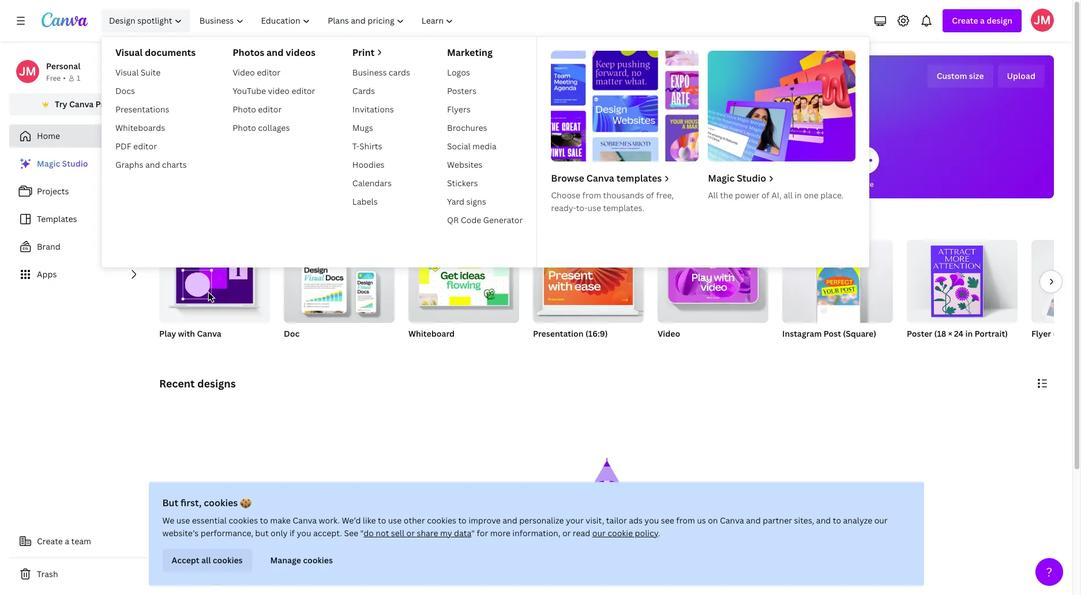 Task type: locate. For each thing, give the bounding box(es) containing it.
share
[[417, 528, 438, 539]]

1 vertical spatial magic
[[708, 172, 735, 185]]

for you
[[336, 179, 361, 189]]

studio inside design spotlight menu
[[737, 172, 767, 185]]

1 vertical spatial magic studio
[[708, 172, 767, 185]]

presentations link
[[111, 100, 200, 119]]

list
[[9, 152, 150, 286]]

jeremy miller element
[[16, 60, 39, 83]]

visual for visual documents
[[115, 46, 143, 59]]

1 horizontal spatial create
[[952, 15, 979, 26]]

social media inside design spotlight menu
[[447, 141, 497, 152]]

2 of from the left
[[762, 190, 770, 201]]

projects
[[37, 186, 69, 197]]

upload
[[1007, 70, 1036, 81]]

visual up docs
[[115, 67, 139, 78]]

and left partner
[[746, 515, 761, 526]]

visual inside "link"
[[115, 67, 139, 78]]

0 vertical spatial presentations
[[115, 104, 169, 115]]

all right ai, at top
[[784, 190, 793, 201]]

documents
[[145, 46, 196, 59]]

apps
[[37, 269, 57, 280]]

1 vertical spatial jeremy miller image
[[16, 60, 39, 83]]

0 horizontal spatial social
[[447, 141, 471, 152]]

in inside design spotlight menu
[[795, 190, 802, 201]]

sell
[[391, 528, 405, 539]]

mugs
[[352, 122, 373, 133]]

editor up youtube video editor
[[257, 67, 280, 78]]

×
[[948, 328, 953, 339]]

0 horizontal spatial our
[[593, 528, 606, 539]]

canva up 'choose from thousands of free, ready-to-use templates.'
[[587, 172, 614, 185]]

you up policy
[[645, 515, 659, 526]]

photo down "photo editor"
[[233, 122, 256, 133]]

1 horizontal spatial video
[[658, 328, 680, 339]]

home
[[37, 130, 60, 141]]

you right will
[[567, 69, 601, 93]]

0 vertical spatial print
[[352, 46, 375, 59]]

first,
[[181, 497, 202, 510]]

0 vertical spatial social
[[447, 141, 471, 152]]

of left free,
[[646, 190, 654, 201]]

create up custom size
[[952, 15, 979, 26]]

recent designs
[[159, 377, 236, 391]]

2 to from the left
[[378, 515, 386, 526]]

power
[[735, 190, 760, 201]]

magic studio inside list
[[37, 158, 88, 169]]

accept all cookies button
[[162, 549, 252, 572]]

marketing
[[447, 46, 493, 59]]

templates
[[37, 214, 77, 224]]

a inside button
[[65, 536, 69, 547]]

0 vertical spatial all
[[784, 190, 793, 201]]

work.
[[319, 515, 340, 526]]

to left analyze
[[833, 515, 841, 526]]

1 vertical spatial in
[[966, 328, 973, 339]]

media
[[473, 141, 497, 152], [607, 179, 628, 189]]

presentation (16:9) group
[[533, 240, 644, 354]]

0 vertical spatial photo
[[233, 104, 256, 115]]

0 horizontal spatial in
[[795, 190, 802, 201]]

or
[[407, 528, 415, 539], [563, 528, 571, 539]]

editor for video editor
[[257, 67, 280, 78]]

1 horizontal spatial print
[[712, 179, 728, 189]]

and right "sites,"
[[816, 515, 831, 526]]

custom size
[[937, 70, 984, 81]]

in left one
[[795, 190, 802, 201]]

accept all cookies
[[172, 555, 243, 566]]

editor for pdf editor
[[133, 141, 157, 152]]

0 vertical spatial video
[[233, 67, 255, 78]]

you right for at left
[[348, 179, 361, 189]]

1 vertical spatial whiteboards
[[456, 179, 499, 189]]

video inside group
[[658, 328, 680, 339]]

1 to from the left
[[260, 515, 268, 526]]

0 horizontal spatial studio
[[62, 158, 88, 169]]

a for design
[[980, 15, 985, 26]]

0 vertical spatial in
[[795, 190, 802, 201]]

canva right with
[[197, 328, 221, 339]]

ai,
[[772, 190, 782, 201]]

print inside design spotlight menu
[[352, 46, 375, 59]]

choose from thousands of free, ready-to-use templates.
[[551, 190, 674, 214]]

video inside design spotlight menu
[[233, 67, 255, 78]]

labels link
[[348, 193, 415, 211]]

calendars
[[352, 178, 392, 189]]

studio down 'home' link
[[62, 158, 88, 169]]

cards link
[[348, 82, 415, 100]]

1 vertical spatial social media
[[585, 179, 628, 189]]

1 horizontal spatial media
[[607, 179, 628, 189]]

studio inside list
[[62, 158, 88, 169]]

0 vertical spatial magic studio
[[37, 158, 88, 169]]

0 horizontal spatial video
[[233, 67, 255, 78]]

0 vertical spatial a
[[980, 15, 985, 26]]

2 horizontal spatial use
[[588, 203, 601, 214]]

0 vertical spatial studio
[[62, 158, 88, 169]]

1 horizontal spatial design
[[987, 15, 1013, 26]]

from left us
[[676, 515, 695, 526]]

1 horizontal spatial or
[[563, 528, 571, 539]]

0 horizontal spatial presentations
[[115, 104, 169, 115]]

to up but
[[260, 515, 268, 526]]

all inside button
[[201, 555, 211, 566]]

magic studio up projects
[[37, 158, 88, 169]]

magic up "the"
[[708, 172, 735, 185]]

1 vertical spatial all
[[201, 555, 211, 566]]

" right the see
[[360, 528, 364, 539]]

canva inside button
[[69, 99, 94, 110]]

recent
[[159, 377, 195, 391]]

social media link
[[443, 137, 528, 156]]

of inside 'choose from thousands of free, ready-to-use templates.'
[[646, 190, 654, 201]]

canva right the try
[[69, 99, 94, 110]]

cookies
[[204, 497, 238, 510], [229, 515, 258, 526], [427, 515, 456, 526], [213, 555, 243, 566], [303, 555, 333, 566]]

design spotlight button
[[102, 9, 190, 32]]

0 horizontal spatial jeremy miller image
[[16, 60, 39, 83]]

editor down the youtube video editor link
[[258, 104, 282, 115]]

ready-
[[551, 203, 576, 214]]

video for video editor
[[233, 67, 255, 78]]

group for whiteboard
[[409, 240, 519, 323]]

social media up 'choose from thousands of free, ready-to-use templates.'
[[585, 179, 628, 189]]

1 horizontal spatial our
[[875, 515, 888, 526]]

or left read at the bottom right of the page
[[563, 528, 571, 539]]

whiteboards up pdf editor
[[115, 122, 165, 133]]

print up all
[[712, 179, 728, 189]]

manage cookies button
[[261, 549, 342, 572]]

essential
[[192, 515, 227, 526]]

or right sell
[[407, 528, 415, 539]]

cookies down performance,
[[213, 555, 243, 566]]

media down brochures link
[[473, 141, 497, 152]]

jeremy miller image for jeremy miller icon at right top
[[1031, 9, 1054, 32]]

1 horizontal spatial jeremy miller image
[[1031, 9, 1054, 32]]

a inside dropdown button
[[980, 15, 985, 26]]

design
[[109, 15, 135, 26]]

1 horizontal spatial "
[[472, 528, 475, 539]]

1
[[77, 73, 80, 83]]

1 vertical spatial create
[[37, 536, 63, 547]]

do
[[364, 528, 374, 539]]

you inside button
[[348, 179, 361, 189]]

1 horizontal spatial magic studio
[[708, 172, 767, 185]]

use up sell
[[388, 515, 402, 526]]

qr code generator link
[[443, 211, 528, 230]]

use up "website's"
[[176, 515, 190, 526]]

0 vertical spatial whiteboards
[[115, 122, 165, 133]]

1 horizontal spatial from
[[676, 515, 695, 526]]

" inside we use essential cookies to make canva work. we'd like to use other cookies to improve and personalize your visit, tailor ads you see from us on canva and partner sites, and to analyze our website's performance, but only if you accept. see "
[[360, 528, 364, 539]]

cookies up the essential
[[204, 497, 238, 510]]

2 visual from the top
[[115, 67, 139, 78]]

social inside button
[[585, 179, 606, 189]]

1 vertical spatial photo
[[233, 122, 256, 133]]

editor for photo editor
[[258, 104, 282, 115]]

use left the templates.
[[588, 203, 601, 214]]

photo for photo editor
[[233, 104, 256, 115]]

t-shirts link
[[348, 137, 415, 156]]

posters link
[[443, 82, 528, 100]]

1 horizontal spatial social
[[585, 179, 606, 189]]

our right analyze
[[875, 515, 888, 526]]

whiteboards button
[[456, 138, 499, 199]]

0 vertical spatial create
[[952, 15, 979, 26]]

editor right video
[[292, 85, 315, 96]]

photos and videos
[[233, 46, 316, 59]]

social up 'choose from thousands of free, ready-to-use templates.'
[[585, 179, 606, 189]]

print
[[352, 46, 375, 59], [712, 179, 728, 189]]

1 horizontal spatial magic
[[708, 172, 735, 185]]

of left ai, at top
[[762, 190, 770, 201]]

our cookie policy link
[[593, 528, 658, 539]]

0 vertical spatial social media
[[447, 141, 497, 152]]

business cards
[[352, 67, 410, 78]]

0 vertical spatial from
[[583, 190, 601, 201]]

photo down youtube
[[233, 104, 256, 115]]

video for video
[[658, 328, 680, 339]]

presentations down the docs "link"
[[115, 104, 169, 115]]

1 vertical spatial video
[[658, 328, 680, 339]]

suite
[[141, 67, 161, 78]]

all right the accept
[[201, 555, 211, 566]]

presentations up choose
[[519, 179, 566, 189]]

1 horizontal spatial whiteboards
[[456, 179, 499, 189]]

1 vertical spatial design
[[605, 69, 664, 93]]

cookies up my
[[427, 515, 456, 526]]

0 horizontal spatial of
[[646, 190, 654, 201]]

photos
[[233, 46, 264, 59]]

we use essential cookies to make canva work. we'd like to use other cookies to improve and personalize your visit, tailor ads you see from us on canva and partner sites, and to analyze our website's performance, but only if you accept. see "
[[162, 515, 888, 539]]

social inside design spotlight menu
[[447, 141, 471, 152]]

videos
[[286, 46, 316, 59]]

1 vertical spatial a
[[65, 536, 69, 547]]

1 horizontal spatial of
[[762, 190, 770, 201]]

play with canva group
[[159, 240, 270, 340]]

from up to-
[[583, 190, 601, 201]]

1 horizontal spatial studio
[[737, 172, 767, 185]]

create a team
[[37, 536, 91, 547]]

1 photo from the top
[[233, 104, 256, 115]]

if
[[290, 528, 295, 539]]

design inside dropdown button
[[987, 15, 1013, 26]]

0 vertical spatial our
[[875, 515, 888, 526]]

0 horizontal spatial magic
[[37, 158, 60, 169]]

visual for visual suite
[[115, 67, 139, 78]]

whiteboards inside design spotlight menu
[[115, 122, 165, 133]]

" left for
[[472, 528, 475, 539]]

like
[[363, 515, 376, 526]]

1 visual from the top
[[115, 46, 143, 59]]

from
[[583, 190, 601, 201], [676, 515, 695, 526]]

magic down home
[[37, 158, 60, 169]]

0 vertical spatial magic
[[37, 158, 60, 169]]

1 of from the left
[[646, 190, 654, 201]]

us
[[697, 515, 706, 526]]

1 horizontal spatial use
[[388, 515, 402, 526]]

1 " from the left
[[360, 528, 364, 539]]

products
[[730, 179, 760, 189]]

0 horizontal spatial magic studio
[[37, 158, 88, 169]]

0 vertical spatial jeremy miller image
[[1031, 9, 1054, 32]]

1 horizontal spatial all
[[784, 190, 793, 201]]

(portrai
[[1053, 328, 1081, 339]]

0 horizontal spatial a
[[65, 536, 69, 547]]

1 vertical spatial our
[[593, 528, 606, 539]]

editor up graphs and charts
[[133, 141, 157, 152]]

to up data
[[458, 515, 467, 526]]

videos
[[660, 179, 683, 189]]

0 horizontal spatial create
[[37, 536, 63, 547]]

0 vertical spatial design
[[987, 15, 1013, 26]]

social up websites
[[447, 141, 471, 152]]

create for create a design
[[952, 15, 979, 26]]

code
[[461, 215, 481, 226]]

and down pdf editor link
[[145, 159, 160, 170]]

social
[[447, 141, 471, 152], [585, 179, 606, 189]]

1 vertical spatial media
[[607, 179, 628, 189]]

1 vertical spatial visual
[[115, 67, 139, 78]]

2 photo from the top
[[233, 122, 256, 133]]

jeremy miller image
[[1031, 9, 1054, 32], [16, 60, 39, 83]]

cookies down accept.
[[303, 555, 333, 566]]

group
[[782, 235, 893, 323], [907, 235, 1018, 323], [284, 240, 395, 323], [409, 240, 519, 323], [533, 240, 644, 323], [658, 240, 769, 323], [1032, 240, 1081, 323]]

0 horizontal spatial all
[[201, 555, 211, 566]]

browse canva templates
[[551, 172, 662, 185]]

0 horizontal spatial or
[[407, 528, 415, 539]]

design
[[987, 15, 1013, 26], [605, 69, 664, 93]]

1 vertical spatial from
[[676, 515, 695, 526]]

more button
[[851, 138, 879, 199]]

presentations inside presentations link
[[115, 104, 169, 115]]

print inside button
[[712, 179, 728, 189]]

accept.
[[313, 528, 342, 539]]

whiteboards up signs
[[456, 179, 499, 189]]

group for poster (18 × 24 in portrait)
[[907, 235, 1018, 323]]

1 vertical spatial print
[[712, 179, 728, 189]]

our down visit,
[[593, 528, 606, 539]]

create for create a team
[[37, 536, 63, 547]]

list containing magic studio
[[9, 152, 150, 286]]

to right like
[[378, 515, 386, 526]]

but first, cookies 🍪
[[162, 497, 252, 510]]

video
[[233, 67, 255, 78], [658, 328, 680, 339]]

0 horizontal spatial media
[[473, 141, 497, 152]]

the
[[720, 190, 733, 201]]

see
[[661, 515, 675, 526]]

visual documents
[[115, 46, 196, 59]]

visual suite
[[115, 67, 161, 78]]

1 horizontal spatial a
[[980, 15, 985, 26]]

place.
[[821, 190, 844, 201]]

you
[[567, 69, 601, 93], [348, 179, 361, 189], [645, 515, 659, 526], [297, 528, 311, 539]]

what
[[481, 69, 530, 93]]

from inside we use essential cookies to make canva work. we'd like to use other cookies to improve and personalize your visit, tailor ads you see from us on canva and partner sites, and to analyze our website's performance, but only if you accept. see "
[[676, 515, 695, 526]]

1 vertical spatial presentations
[[519, 179, 566, 189]]

0 vertical spatial visual
[[115, 46, 143, 59]]

a left team
[[65, 536, 69, 547]]

studio up power
[[737, 172, 767, 185]]

your
[[566, 515, 584, 526]]

templates link
[[9, 208, 150, 231]]

magic studio up power
[[708, 172, 767, 185]]

visual up visual suite
[[115, 46, 143, 59]]

0 horizontal spatial "
[[360, 528, 364, 539]]

1 horizontal spatial in
[[966, 328, 973, 339]]

flyer (portrai
[[1032, 328, 1081, 339]]

manage cookies
[[270, 555, 333, 566]]

print up business
[[352, 46, 375, 59]]

design spotlight menu
[[102, 37, 870, 268]]

media up thousands
[[607, 179, 628, 189]]

personalize
[[519, 515, 564, 526]]

create inside 'create a design' dropdown button
[[952, 15, 979, 26]]

1 vertical spatial social
[[585, 179, 606, 189]]

0 horizontal spatial social media
[[447, 141, 497, 152]]

see
[[344, 528, 358, 539]]

1 or from the left
[[407, 528, 415, 539]]

create inside create a team button
[[37, 536, 63, 547]]

our
[[875, 515, 888, 526], [593, 528, 606, 539]]

None search field
[[434, 107, 780, 130]]

free,
[[656, 190, 674, 201]]

social media down brochures
[[447, 141, 497, 152]]

in right 24
[[966, 328, 973, 339]]

invitations link
[[348, 100, 415, 119]]

0 horizontal spatial from
[[583, 190, 601, 201]]

1 vertical spatial studio
[[737, 172, 767, 185]]

0 horizontal spatial whiteboards
[[115, 122, 165, 133]]

other
[[404, 515, 425, 526]]

docs link
[[111, 82, 200, 100]]

whiteboards
[[115, 122, 165, 133], [456, 179, 499, 189]]

a up size
[[980, 15, 985, 26]]

?
[[1047, 564, 1053, 581]]

0 vertical spatial media
[[473, 141, 497, 152]]

0 horizontal spatial print
[[352, 46, 375, 59]]

create left team
[[37, 536, 63, 547]]

studio
[[62, 158, 88, 169], [737, 172, 767, 185]]



Task type: describe. For each thing, give the bounding box(es) containing it.
youtube
[[233, 85, 266, 96]]

poster (18 × 24 in portrait) group
[[907, 235, 1018, 354]]

photo editor link
[[228, 100, 320, 119]]

magic inside design spotlight menu
[[708, 172, 735, 185]]

manage
[[270, 555, 301, 566]]

media inside design spotlight menu
[[473, 141, 497, 152]]

analyze
[[843, 515, 873, 526]]

labels
[[352, 196, 378, 207]]

hoodies link
[[348, 156, 415, 174]]

we
[[162, 515, 174, 526]]

group for flyer (portrai
[[1032, 240, 1081, 323]]

brochures link
[[443, 119, 528, 137]]

canva inside group
[[197, 328, 221, 339]]

thousands
[[603, 190, 644, 201]]

team
[[71, 536, 91, 547]]

0 horizontal spatial design
[[605, 69, 664, 93]]

create a design
[[952, 15, 1013, 26]]

performance,
[[201, 528, 253, 539]]

canva inside design spotlight menu
[[587, 172, 614, 185]]

t-shirts
[[352, 141, 382, 152]]

doc group
[[284, 240, 395, 354]]

canva right on
[[720, 515, 744, 526]]

group for presentation (16:9)
[[533, 240, 644, 323]]

instagram post (square) group
[[782, 235, 893, 354]]

visual suite link
[[111, 63, 200, 82]]

jeremy miller image for "jeremy miller" element
[[16, 60, 39, 83]]

and up do not sell or share my data " for more information, or read our cookie policy .
[[503, 515, 517, 526]]

not
[[376, 528, 389, 539]]

magic inside list
[[37, 158, 60, 169]]

print for print products
[[712, 179, 728, 189]]

one
[[804, 190, 819, 201]]

group for instagram post (square)
[[782, 235, 893, 323]]

do not sell or share my data link
[[364, 528, 472, 539]]

graphs
[[115, 159, 143, 170]]

home link
[[9, 125, 150, 148]]

only
[[271, 528, 288, 539]]

use inside 'choose from thousands of free, ready-to-use templates.'
[[588, 203, 601, 214]]

of for magic studio
[[762, 190, 770, 201]]

youtube video editor link
[[228, 82, 320, 100]]

.
[[658, 528, 660, 539]]

custom
[[937, 70, 967, 81]]

personal
[[46, 61, 80, 72]]

custom size button
[[928, 65, 993, 88]]

instagram post (square)
[[782, 328, 877, 339]]

2 " from the left
[[472, 528, 475, 539]]

invitations
[[352, 104, 394, 115]]

and up video editor link at the left of page
[[267, 46, 284, 59]]

3 to from the left
[[458, 515, 467, 526]]

our inside we use essential cookies to make canva work. we'd like to use other cookies to improve and personalize your visit, tailor ads you see from us on canva and partner sites, and to analyze our website's performance, but only if you accept. see "
[[875, 515, 888, 526]]

collages
[[258, 122, 290, 133]]

1 horizontal spatial social media
[[585, 179, 628, 189]]

canva up "if"
[[293, 515, 317, 526]]

flyer (portrait 8.5 × 11 in) group
[[1032, 240, 1081, 354]]

design spotlight
[[109, 15, 172, 26]]

you right "if"
[[297, 528, 311, 539]]

portrait)
[[975, 328, 1008, 339]]

t-
[[352, 141, 360, 152]]

of for browse canva templates
[[646, 190, 654, 201]]

doc
[[284, 328, 300, 339]]

yard signs link
[[443, 193, 528, 211]]

create a design button
[[943, 9, 1022, 32]]

graphs and charts link
[[111, 156, 200, 174]]

pro
[[96, 99, 109, 110]]

flyers link
[[443, 100, 528, 119]]

video group
[[658, 240, 769, 354]]

•
[[63, 73, 66, 83]]

print products button
[[712, 138, 760, 199]]

photo collages
[[233, 122, 290, 133]]

partner
[[763, 515, 792, 526]]

calendars link
[[348, 174, 415, 193]]

websites link
[[443, 156, 528, 174]]

instagram
[[782, 328, 822, 339]]

yard
[[447, 196, 465, 207]]

all inside design spotlight menu
[[784, 190, 793, 201]]

magic studio inside design spotlight menu
[[708, 172, 767, 185]]

from inside 'choose from thousands of free, ready-to-use templates.'
[[583, 190, 601, 201]]

jeremy miller image
[[1031, 9, 1054, 32]]

ads
[[629, 515, 643, 526]]

hoodies
[[352, 159, 385, 170]]

visit,
[[586, 515, 604, 526]]

make
[[270, 515, 291, 526]]

cards
[[389, 67, 410, 78]]

but first, cookies 🍪 dialog
[[149, 482, 924, 586]]

? button
[[1036, 559, 1064, 586]]

4 to from the left
[[833, 515, 841, 526]]

2 or from the left
[[563, 528, 571, 539]]

all
[[708, 190, 718, 201]]

in inside group
[[966, 328, 973, 339]]

stickers link
[[443, 174, 528, 193]]

free •
[[46, 73, 66, 83]]

apps link
[[9, 263, 150, 286]]

sites,
[[794, 515, 814, 526]]

read
[[573, 528, 591, 539]]

size
[[969, 70, 984, 81]]

brand link
[[9, 235, 150, 259]]

templates.
[[603, 203, 645, 214]]

qr
[[447, 215, 459, 226]]

generator
[[483, 215, 523, 226]]

a for team
[[65, 536, 69, 547]]

print for print
[[352, 46, 375, 59]]

yard signs
[[447, 196, 486, 207]]

projects link
[[9, 180, 150, 203]]

trash
[[37, 569, 58, 580]]

more
[[857, 179, 874, 189]]

free
[[46, 73, 61, 83]]

we'd
[[342, 515, 361, 526]]

(16:9)
[[586, 328, 608, 339]]

for you button
[[334, 138, 362, 199]]

media inside button
[[607, 179, 628, 189]]

on
[[708, 515, 718, 526]]

24
[[954, 328, 964, 339]]

cookies down 🍪
[[229, 515, 258, 526]]

brand
[[37, 241, 60, 252]]

logos
[[447, 67, 470, 78]]

to-
[[576, 203, 588, 214]]

photo for photo collages
[[233, 122, 256, 133]]

group for video
[[658, 240, 769, 323]]

all the power of ai, all in one place.
[[708, 190, 844, 201]]

top level navigation element
[[99, 9, 870, 268]]

play with canva
[[159, 328, 221, 339]]

for
[[477, 528, 488, 539]]

upload button
[[998, 65, 1045, 88]]

social media button
[[585, 138, 628, 199]]

0 horizontal spatial use
[[176, 515, 190, 526]]

1 horizontal spatial presentations
[[519, 179, 566, 189]]

whiteboard group
[[409, 240, 519, 354]]

posters
[[447, 85, 477, 96]]



Task type: vqa. For each thing, say whether or not it's contained in the screenshot.
Whiteboards to the top
yes



